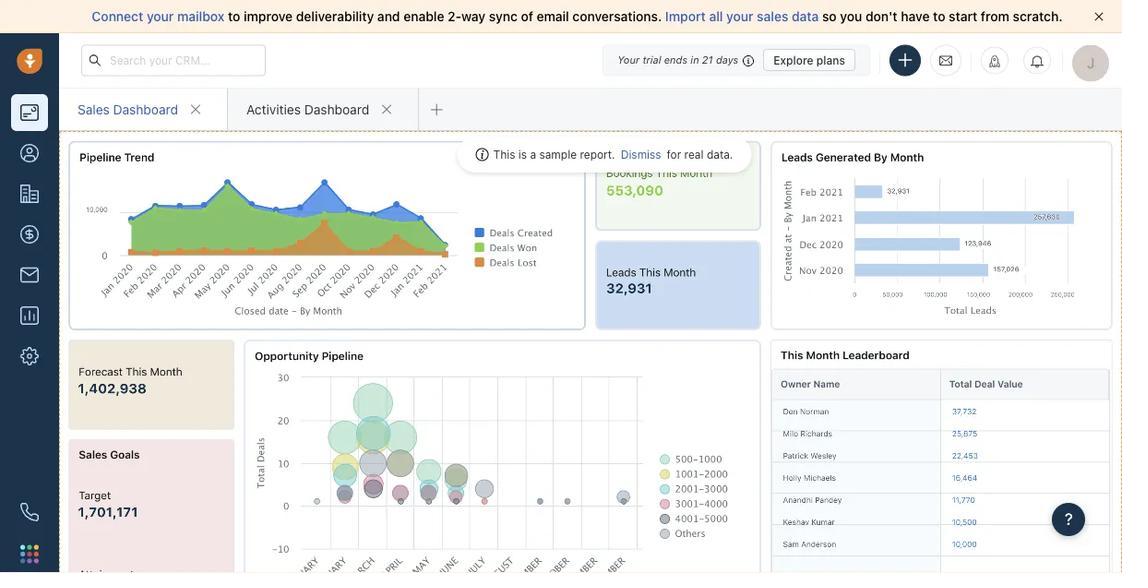 Task type: locate. For each thing, give the bounding box(es) containing it.
0 horizontal spatial your
[[147, 9, 174, 24]]

to right mailbox
[[228, 9, 240, 24]]

your left mailbox
[[147, 9, 174, 24]]

0 horizontal spatial dashboard
[[113, 102, 178, 117]]

from
[[981, 9, 1010, 24]]

dashboard for activities dashboard
[[304, 102, 369, 117]]

connect your mailbox to improve deliverability and enable 2-way sync of email conversations. import all your sales data so you don't have to start from scratch.
[[92, 9, 1063, 24]]

this
[[494, 148, 516, 161]]

and
[[378, 9, 400, 24]]

your right the all
[[727, 9, 754, 24]]

explore plans
[[774, 54, 846, 66]]

real
[[685, 148, 704, 161]]

2-
[[448, 9, 462, 24]]

all
[[709, 9, 723, 24]]

close image
[[1095, 12, 1104, 21]]

2 dashboard from the left
[[304, 102, 369, 117]]

your trial ends in 21 days
[[618, 54, 739, 66]]

1 horizontal spatial to
[[934, 9, 946, 24]]

conversations.
[[573, 9, 662, 24]]

1 horizontal spatial dashboard
[[304, 102, 369, 117]]

enable
[[404, 9, 445, 24]]

your
[[147, 9, 174, 24], [727, 9, 754, 24]]

dashboard right "sales"
[[113, 102, 178, 117]]

ends
[[664, 54, 688, 66]]

what's new image
[[989, 55, 1002, 68]]

import all your sales data link
[[666, 9, 823, 24]]

this is a sample report. dismiss for real data.
[[494, 148, 733, 161]]

0 horizontal spatial to
[[228, 9, 240, 24]]

phone element
[[11, 494, 48, 531]]

don't
[[866, 9, 898, 24]]

improve
[[244, 9, 293, 24]]

dashboard
[[113, 102, 178, 117], [304, 102, 369, 117]]

1 horizontal spatial your
[[727, 9, 754, 24]]

1 dashboard from the left
[[113, 102, 178, 117]]

1 your from the left
[[147, 9, 174, 24]]

2 your from the left
[[727, 9, 754, 24]]

explore plans link
[[764, 49, 856, 71]]

for
[[667, 148, 682, 161]]

is
[[519, 148, 527, 161]]

dashboard right activities
[[304, 102, 369, 117]]

freshworks switcher image
[[20, 545, 39, 563]]

so
[[823, 9, 837, 24]]

data
[[792, 9, 819, 24]]

to left start
[[934, 9, 946, 24]]

to
[[228, 9, 240, 24], [934, 9, 946, 24]]



Task type: describe. For each thing, give the bounding box(es) containing it.
a
[[530, 148, 536, 161]]

21
[[702, 54, 713, 66]]

have
[[901, 9, 930, 24]]

connect your mailbox link
[[92, 9, 228, 24]]

phone image
[[20, 503, 39, 522]]

of
[[521, 9, 534, 24]]

send email image
[[940, 53, 953, 68]]

way
[[462, 9, 486, 24]]

scratch.
[[1013, 9, 1063, 24]]

mailbox
[[177, 9, 225, 24]]

activities
[[246, 102, 301, 117]]

activities dashboard
[[246, 102, 369, 117]]

1 to from the left
[[228, 9, 240, 24]]

in
[[691, 54, 700, 66]]

Search your CRM... text field
[[81, 45, 266, 76]]

sales dashboard
[[78, 102, 178, 117]]

connect
[[92, 9, 143, 24]]

days
[[716, 54, 739, 66]]

trial
[[643, 54, 662, 66]]

sales
[[757, 9, 789, 24]]

plans
[[817, 54, 846, 66]]

you
[[841, 9, 863, 24]]

2 to from the left
[[934, 9, 946, 24]]

explore
[[774, 54, 814, 66]]

email
[[537, 9, 569, 24]]

import
[[666, 9, 706, 24]]

report.
[[580, 148, 616, 161]]

data.
[[707, 148, 733, 161]]

sample
[[540, 148, 577, 161]]

dismiss button
[[616, 146, 667, 164]]

start
[[949, 9, 978, 24]]

your
[[618, 54, 640, 66]]

dismiss
[[621, 148, 662, 161]]

sales
[[78, 102, 110, 117]]

dashboard for sales dashboard
[[113, 102, 178, 117]]

deliverability
[[296, 9, 374, 24]]

sync
[[489, 9, 518, 24]]



Task type: vqa. For each thing, say whether or not it's contained in the screenshot.
MY ACCOUNTS link
no



